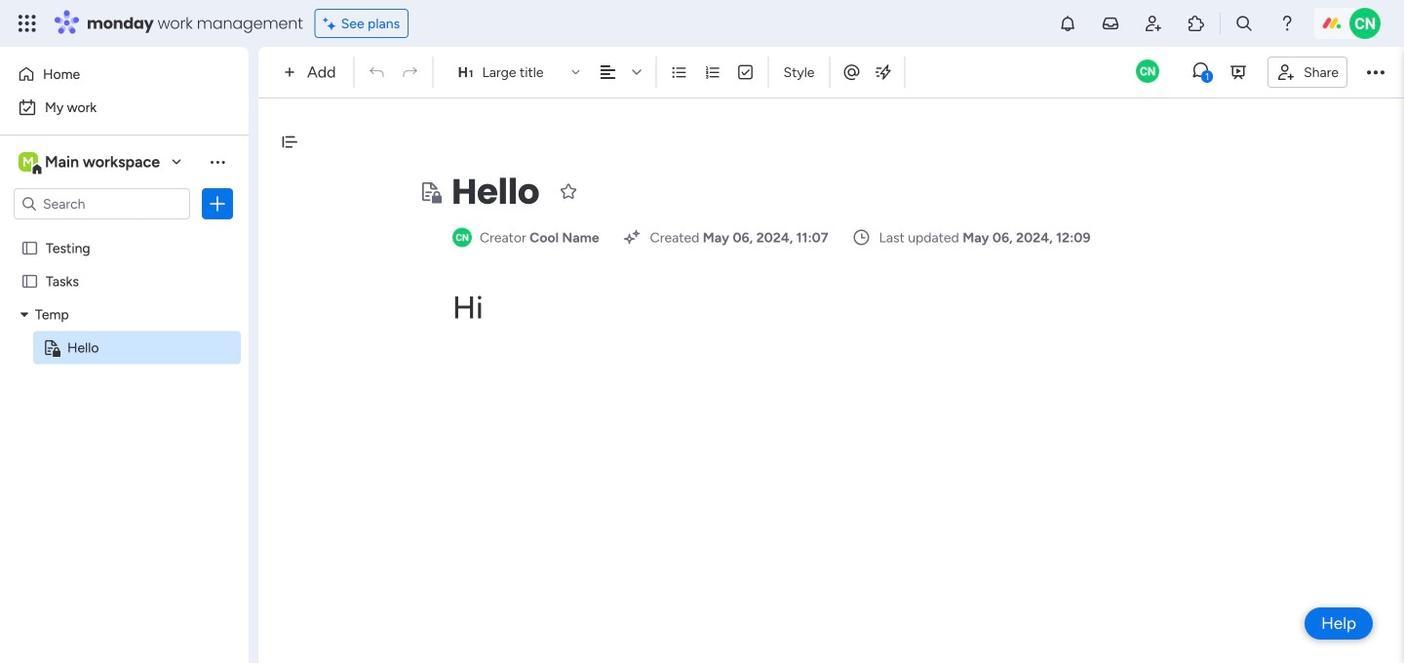 Task type: vqa. For each thing, say whether or not it's contained in the screenshot.
caret down icon at left
yes



Task type: describe. For each thing, give the bounding box(es) containing it.
2 vertical spatial option
[[0, 231, 249, 235]]

select product image
[[18, 14, 37, 33]]

v2 ellipsis image
[[1367, 59, 1385, 85]]

help image
[[1277, 14, 1297, 33]]

numbered list image
[[704, 63, 721, 81]]

monday marketplace image
[[1187, 14, 1206, 33]]

2 public board image from the top
[[20, 272, 39, 291]]

private board image
[[42, 338, 60, 357]]

mention image
[[842, 62, 862, 82]]

see plans image
[[323, 12, 341, 34]]

dynamic values image
[[873, 62, 893, 82]]

cool name image
[[1350, 8, 1381, 39]]

0 vertical spatial option
[[12, 59, 237, 90]]

1 public board image from the top
[[20, 239, 39, 257]]



Task type: locate. For each thing, give the bounding box(es) containing it.
Search in workspace field
[[41, 193, 163, 215]]

search everything image
[[1235, 14, 1254, 33]]

workspace image
[[19, 151, 38, 173]]

bulleted list image
[[670, 63, 688, 81]]

add to favorites image
[[559, 181, 578, 201]]

option
[[12, 59, 237, 90], [12, 92, 237, 123], [0, 231, 249, 235]]

1 vertical spatial option
[[12, 92, 237, 123]]

board activity image
[[1136, 59, 1160, 83]]

public board image
[[20, 239, 39, 257], [20, 272, 39, 291]]

invite members image
[[1144, 14, 1163, 33]]

private board image
[[418, 180, 442, 203]]

update feed image
[[1101, 14, 1120, 33]]

None field
[[447, 166, 544, 217]]

workspace options image
[[208, 152, 227, 171]]

list box
[[0, 228, 249, 628]]

notifications image
[[1058, 14, 1078, 33]]

caret down image
[[20, 308, 28, 321]]

1 vertical spatial public board image
[[20, 272, 39, 291]]

workspace selection element
[[19, 150, 163, 176]]

checklist image
[[737, 63, 754, 81]]

options image
[[208, 194, 227, 214]]

0 vertical spatial public board image
[[20, 239, 39, 257]]



